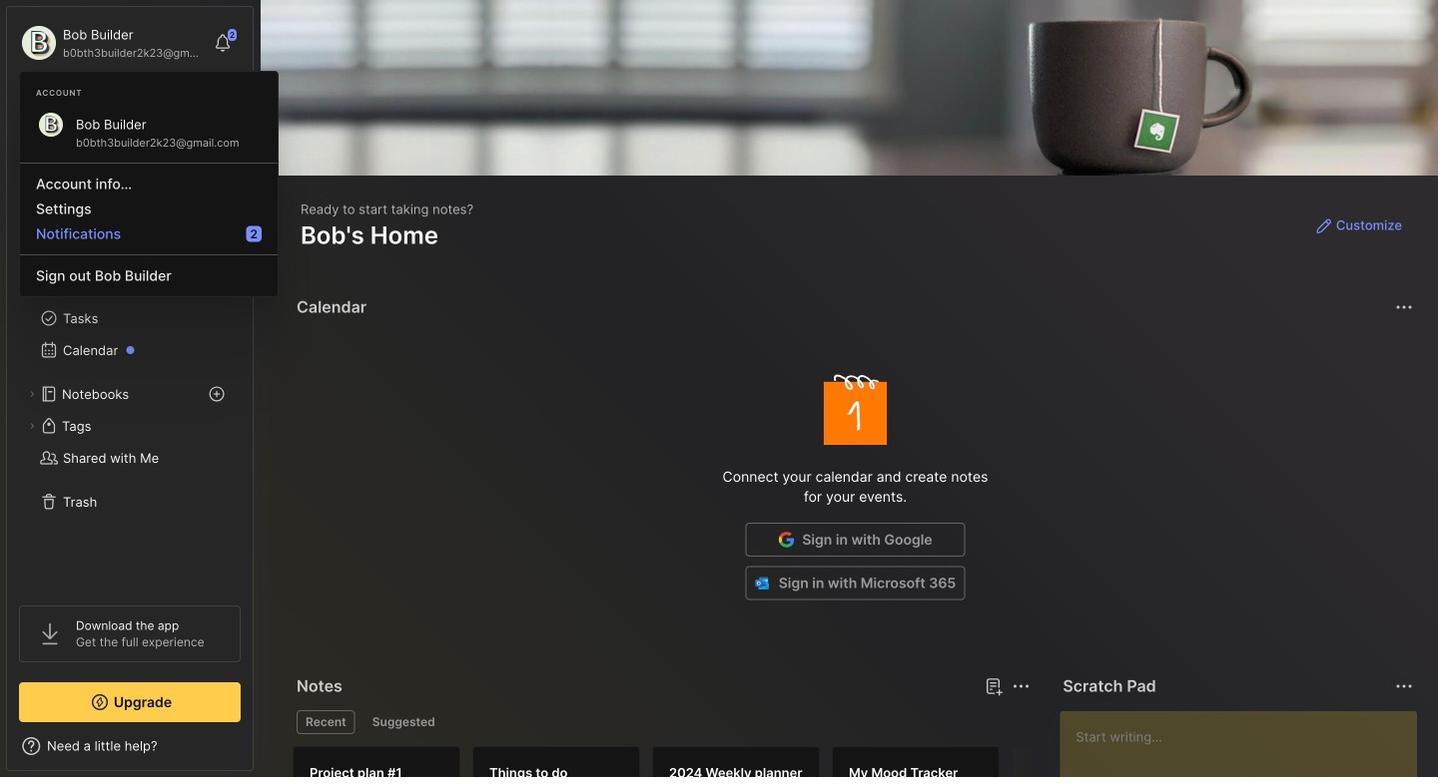 Task type: vqa. For each thing, say whether or not it's contained in the screenshot.
tab
yes



Task type: locate. For each thing, give the bounding box(es) containing it.
none search field inside the main element
[[55, 99, 214, 123]]

expand tags image
[[26, 420, 38, 432]]

tab list
[[297, 711, 1027, 735]]

WHAT'S NEW field
[[7, 731, 253, 763]]

tab
[[297, 711, 355, 735], [363, 711, 444, 735]]

1 horizontal spatial tab
[[363, 711, 444, 735]]

tree
[[7, 195, 253, 588]]

row group
[[293, 747, 1191, 778]]

None search field
[[55, 99, 214, 123]]

tree inside the main element
[[7, 195, 253, 588]]

0 horizontal spatial tab
[[297, 711, 355, 735]]

expand notebooks image
[[26, 388, 38, 400]]

2 tab from the left
[[363, 711, 444, 735]]



Task type: describe. For each thing, give the bounding box(es) containing it.
dropdown list menu
[[20, 155, 278, 289]]

click to collapse image
[[252, 741, 267, 765]]

main element
[[0, 0, 260, 778]]

1 tab from the left
[[297, 711, 355, 735]]

Start writing… text field
[[1076, 712, 1416, 778]]

Search text field
[[55, 102, 214, 121]]

Account field
[[19, 23, 204, 63]]



